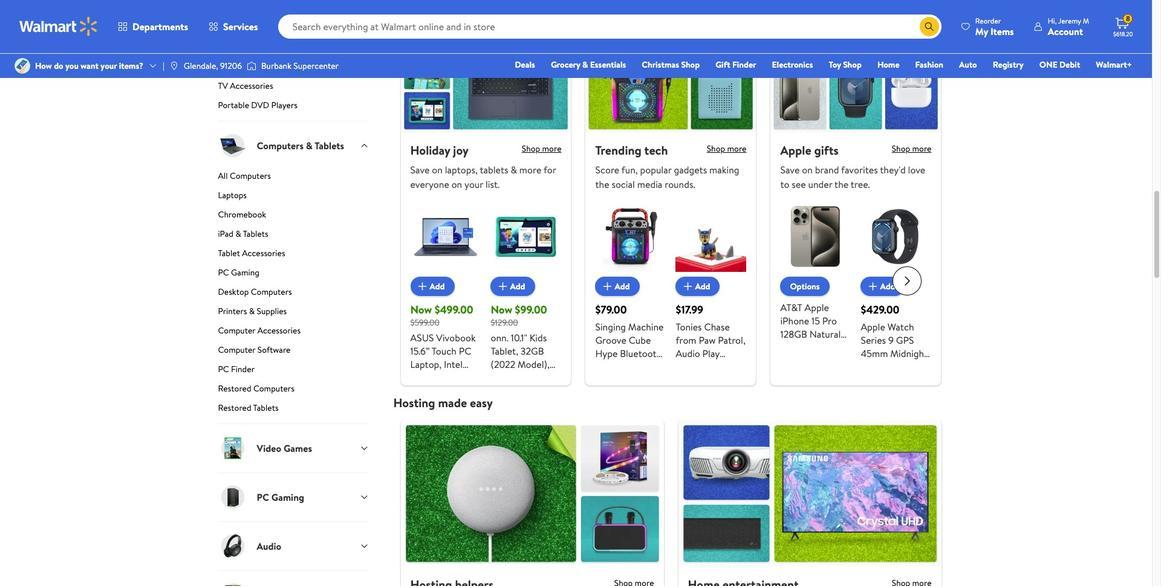 Task type: locate. For each thing, give the bounding box(es) containing it.
0 vertical spatial restored
[[218, 383, 251, 395]]

1 save from the left
[[410, 163, 430, 177]]

1 horizontal spatial the
[[595, 178, 609, 191]]

add button up $79.00
[[595, 277, 640, 296]]

1 horizontal spatial core
[[491, 384, 512, 398]]

core left i7-
[[410, 371, 431, 384]]

streaming
[[218, 22, 255, 34]]

$599.00
[[410, 317, 440, 329]]

they'd
[[880, 163, 906, 177]]

trending tech. score fun, popular gadgets making the social media rounds. image
[[586, 37, 756, 133]]

1 horizontal spatial shop more
[[707, 143, 747, 155]]

accessories up software
[[258, 325, 301, 337]]

trending tech list item
[[578, 37, 763, 427]]

shop for apple gifts
[[892, 143, 910, 155]]

add up $17.99
[[695, 281, 710, 293]]

shop more link inside the trending tech list item
[[707, 143, 747, 158]]

shop up they'd
[[892, 143, 910, 155]]

walmart image
[[19, 17, 98, 36]]

hosting
[[393, 395, 435, 411]]

4 add button from the left
[[676, 277, 720, 296]]

add to cart image inside the now $99.00 group
[[496, 279, 510, 294]]

more for apple gifts
[[912, 143, 932, 155]]

add for $99.00
[[510, 281, 525, 293]]

portable up multicolor
[[676, 374, 711, 387]]

shop more link inside holiday joy list item
[[522, 143, 561, 158]]

4 add from the left
[[695, 281, 710, 293]]

$17.99 group
[[676, 201, 747, 414]]

0 horizontal spatial now
[[410, 302, 432, 317]]

save inside save on laptops, tablets & more for everyone on your list.
[[410, 163, 430, 177]]

1 horizontal spatial your
[[464, 178, 483, 191]]

shop more link for trending tech
[[707, 143, 747, 158]]

restored down 'restored computers'
[[218, 402, 251, 414]]

finder right gift
[[732, 59, 756, 71]]

2 vertical spatial accessories
[[258, 325, 301, 337]]

1 list from the top
[[393, 37, 949, 427]]

& right "tablets"
[[511, 163, 517, 177]]

10.1"
[[511, 331, 527, 344]]

now down add to cart image
[[410, 302, 432, 317]]

2 add from the left
[[510, 281, 525, 293]]

& up all computers link
[[306, 139, 313, 153]]

finder for gift finder
[[732, 59, 756, 71]]

bluetooth,
[[620, 347, 664, 360]]

audio button
[[218, 522, 369, 571]]

tech for the win
[[393, 12, 478, 28]]

add to cart image up $429.00
[[866, 279, 880, 294]]

1 vertical spatial tablets
[[243, 228, 268, 240]]

1 vertical spatial players
[[271, 99, 298, 112]]

1 horizontal spatial finder
[[732, 59, 756, 71]]

trending
[[595, 142, 642, 158]]

computer up 'pc finder'
[[218, 344, 255, 356]]

ming
[[512, 398, 533, 411]]

do
[[54, 60, 63, 72]]

video games
[[257, 442, 312, 455]]

computers up all computers link
[[257, 139, 304, 153]]

1 vertical spatial apple
[[805, 301, 829, 314]]

games
[[284, 442, 312, 455]]

add to cart image for now
[[496, 279, 510, 294]]

 image down blu-ray & dvd players on the top of the page
[[247, 60, 256, 72]]

$79.00 singing machine groove cube hype bluetooth, stand alone karaoke machine, led lights, sml712bk, black
[[595, 302, 666, 427]]

0 horizontal spatial audio
[[257, 540, 281, 553]]

2 list from the top
[[393, 420, 949, 587]]

1 vertical spatial gaming
[[271, 491, 304, 504]]

add button up $99.00
[[491, 277, 535, 296]]

the inside score fun, popular gadgets making the social media rounds.
[[595, 178, 609, 191]]

tablets up tablet accessories
[[243, 228, 268, 240]]

core left ming
[[491, 384, 512, 398]]

1 horizontal spatial now
[[491, 302, 512, 317]]

1 vertical spatial tv
[[218, 80, 228, 92]]

on up everyone
[[432, 163, 443, 177]]

apple for $429.00
[[861, 321, 885, 334]]

save up the to on the top right of the page
[[780, 163, 800, 177]]

& left screens
[[258, 3, 264, 15]]

add to cart image
[[496, 279, 510, 294], [600, 279, 615, 294], [681, 279, 695, 294], [866, 279, 880, 294]]

christmas shop
[[642, 59, 700, 71]]

shop inside apple gifts list item
[[892, 143, 910, 155]]

machine,
[[595, 387, 633, 400]]

core inside now $99.00 $129.00 onn. 10.1" kids tablet, 32gb (2022 model), 2.0 ghz quad- core processor, jade ming
[[491, 384, 512, 398]]

2 add button from the left
[[491, 277, 535, 296]]

2 add to cart image from the left
[[600, 279, 615, 294]]

shop more inside holiday joy list item
[[522, 143, 561, 155]]

restored down 'pc finder'
[[218, 383, 251, 395]]

4 add to cart image from the left
[[866, 279, 880, 294]]

computers up laptops
[[230, 170, 271, 182]]

brand
[[815, 163, 839, 177]]

0 horizontal spatial portable
[[218, 99, 249, 112]]

0 horizontal spatial core
[[410, 371, 431, 384]]

0 vertical spatial tablets
[[315, 139, 344, 153]]

Walmart Site-Wide search field
[[278, 15, 941, 39]]

3 add from the left
[[615, 281, 630, 293]]

tv inside tv mounts link
[[218, 61, 228, 73]]

9
[[888, 334, 894, 347]]

singing machine groove cube hype bluetooth, stand alone karaoke machine, led lights, sml712bk, black image
[[595, 201, 666, 272]]

projectors & screens link
[[218, 3, 369, 20]]

glendale,
[[184, 60, 218, 72]]

reorder my items
[[975, 15, 1014, 38]]

all computers
[[218, 170, 271, 182]]

add button up $17.99
[[676, 277, 720, 296]]

pc down video
[[257, 491, 269, 504]]

computers
[[257, 139, 304, 153], [230, 170, 271, 182], [251, 286, 292, 298], [253, 383, 294, 395]]

deals
[[515, 59, 535, 71]]

hi,
[[1048, 15, 1057, 26]]

tv inside tv accessories link
[[218, 80, 228, 92]]

making
[[709, 163, 739, 177]]

add up $99.00
[[510, 281, 525, 293]]

add button for $99.00
[[491, 277, 535, 296]]

tablets down 'restored computers'
[[253, 402, 279, 414]]

machine
[[628, 321, 664, 334]]

pc gaming inside pc gaming link
[[218, 267, 259, 279]]

holiday joy
[[410, 142, 469, 158]]

the inside save on brand favorites they'd love to see under the tree.
[[835, 178, 849, 191]]

2 horizontal spatial shop more
[[892, 143, 932, 155]]

led
[[635, 387, 653, 400]]

1 horizontal spatial  image
[[247, 60, 256, 72]]

tonies
[[676, 321, 702, 334]]

& right 'grocery'
[[582, 59, 588, 71]]

accessories for dvd
[[230, 80, 273, 92]]

apple inside $429.00 apple watch series 9 gps 45mm midnight aluminum case with midnight sport band - m/l
[[861, 321, 885, 334]]

trending tech
[[595, 142, 668, 158]]

hi, jeremy m account
[[1048, 15, 1089, 38]]

1 add from the left
[[430, 281, 445, 293]]

1 vertical spatial finder
[[231, 364, 255, 376]]

1 vertical spatial restored
[[218, 402, 251, 414]]

audio inside dropdown button
[[257, 540, 281, 553]]

2 tv from the top
[[218, 80, 228, 92]]

3 shop more link from the left
[[892, 143, 932, 158]]

2 horizontal spatial shop more link
[[892, 143, 932, 158]]

shop
[[681, 59, 700, 71], [843, 59, 862, 71], [522, 143, 540, 155], [707, 143, 725, 155], [892, 143, 910, 155]]

portable dvd players
[[218, 99, 298, 112]]

add button inside now $499.00 group
[[410, 277, 454, 296]]

0 horizontal spatial on
[[432, 163, 443, 177]]

shop more link inside apple gifts list item
[[892, 143, 932, 158]]

1 vertical spatial accessories
[[242, 248, 285, 260]]

next slide of list image
[[893, 266, 922, 295]]

0 vertical spatial tv
[[218, 61, 228, 73]]

computers down pc finder link
[[253, 383, 294, 395]]

& right printers
[[249, 306, 255, 318]]

finder for pc finder
[[231, 364, 255, 376]]

search icon image
[[925, 22, 934, 31]]

computer down printers
[[218, 325, 255, 337]]

m
[[1083, 15, 1089, 26]]

1 vertical spatial dvd
[[251, 99, 269, 112]]

list
[[393, 37, 949, 427], [393, 420, 949, 587]]

for inside save on laptops, tablets & more for everyone on your list.
[[544, 163, 556, 177]]

apple down options 'link'
[[805, 301, 829, 314]]

add to cart image inside $429.00 group
[[866, 279, 880, 294]]

on for holiday
[[432, 163, 443, 177]]

for right figurine at the right bottom of page
[[712, 360, 725, 374]]

add button inside $429.00 group
[[861, 277, 905, 296]]

 image left how
[[15, 58, 30, 74]]

finder
[[732, 59, 756, 71], [231, 364, 255, 376]]

shop more link for holiday joy
[[522, 143, 561, 158]]

0 vertical spatial computer
[[218, 325, 255, 337]]

more inside the trending tech list item
[[727, 143, 747, 155]]

add button inside the now $99.00 group
[[491, 277, 535, 296]]

tv down blu-
[[218, 61, 228, 73]]

electronics
[[772, 59, 813, 71]]

the left tree.
[[835, 178, 849, 191]]

add button up $499.00
[[410, 277, 454, 296]]

tv down the 91206 at the left top
[[218, 80, 228, 92]]

add inside now $499.00 group
[[430, 281, 445, 293]]

1 horizontal spatial portable
[[676, 374, 711, 387]]

tablets inside dropdown button
[[315, 139, 344, 153]]

shop up save on laptops, tablets & more for everyone on your list.
[[522, 143, 540, 155]]

& right the ipad
[[235, 228, 241, 240]]

computers & tablets
[[257, 139, 344, 153]]

& inside dropdown button
[[306, 139, 313, 153]]

1 vertical spatial your
[[464, 178, 483, 191]]

list.
[[486, 178, 500, 191]]

computer for computer software
[[218, 344, 255, 356]]

1 horizontal spatial shop more link
[[707, 143, 747, 158]]

add to cart image
[[415, 279, 430, 294]]

0 vertical spatial pc gaming
[[218, 267, 259, 279]]

list item
[[393, 420, 671, 587], [671, 420, 949, 587]]

list for hosting made easy
[[393, 420, 949, 587]]

sport
[[861, 387, 884, 400]]

tablets for computers & tablets
[[315, 139, 344, 153]]

now $499.00 $599.00 asus vivobook 15.6" touch pc laptop, intel core i7-1255u, 16gb, 512gb, win 11 home, f1502za-wh74
[[410, 302, 476, 424]]

for right "tablets"
[[544, 163, 556, 177]]

add up $429.00
[[880, 281, 895, 293]]

finder down computer software at the left of the page
[[231, 364, 255, 376]]

shop more for trending tech
[[707, 143, 747, 155]]

1 computer from the top
[[218, 325, 255, 337]]

add for apple
[[880, 281, 895, 293]]

printers & supplies link
[[218, 306, 369, 323]]

1 vertical spatial audio
[[257, 540, 281, 553]]

1 restored from the top
[[218, 383, 251, 395]]

figurine
[[676, 360, 710, 374]]

titanium
[[780, 341, 816, 354]]

restored for restored tablets
[[218, 402, 251, 414]]

15
[[812, 314, 820, 328]]

audio inside $17.99 tonies chase from paw patrol, audio play figurine for portable speaker, small, multicolor
[[676, 347, 700, 360]]

add to cart image inside $79.00 'group'
[[600, 279, 615, 294]]

computers for all computers
[[230, 170, 271, 182]]

pc gaming down video games
[[257, 491, 304, 504]]

services
[[223, 20, 258, 33]]

add button inside $17.99 group
[[676, 277, 720, 296]]

accessories down ipad & tablets
[[242, 248, 285, 260]]

1 add to cart image from the left
[[496, 279, 510, 294]]

add to cart image up $79.00
[[600, 279, 615, 294]]

pc gaming up desktop
[[218, 267, 259, 279]]

0 vertical spatial your
[[101, 60, 117, 72]]

projectors
[[218, 3, 256, 15]]

2 vertical spatial apple
[[861, 321, 885, 334]]

add button for $499.00
[[410, 277, 454, 296]]

shop inside the trending tech list item
[[707, 143, 725, 155]]

2 shop more link from the left
[[707, 143, 747, 158]]

add inside $79.00 'group'
[[615, 281, 630, 293]]

software
[[258, 344, 291, 356]]

karaoke
[[595, 374, 629, 387]]

add inside the now $99.00 group
[[510, 281, 525, 293]]

accessories
[[230, 80, 273, 92], [242, 248, 285, 260], [258, 325, 301, 337]]

more inside apple gifts list item
[[912, 143, 932, 155]]

on inside save on brand favorites they'd love to see under the tree.
[[802, 163, 813, 177]]

save on laptops, tablets & more for everyone on your list.
[[410, 163, 556, 191]]

computer
[[218, 325, 255, 337], [218, 344, 255, 356]]

gift finder
[[715, 59, 756, 71]]

$17.99
[[676, 302, 703, 317]]

shop inside holiday joy list item
[[522, 143, 540, 155]]

now inside now $99.00 $129.00 onn. 10.1" kids tablet, 32gb (2022 model), 2.0 ghz quad- core processor, jade ming
[[491, 302, 512, 317]]

shop right toy
[[843, 59, 862, 71]]

dvd up burbank
[[256, 41, 274, 53]]

all
[[218, 170, 228, 182]]

computer for computer accessories
[[218, 325, 255, 337]]

2.0
[[491, 371, 504, 384]]

computers inside dropdown button
[[257, 139, 304, 153]]

the down score
[[595, 178, 609, 191]]

2 save from the left
[[780, 163, 800, 177]]

0 vertical spatial for
[[420, 12, 436, 28]]

dvd
[[256, 41, 274, 53], [251, 99, 269, 112]]

2 restored from the top
[[218, 402, 251, 414]]

8 $618.20
[[1113, 13, 1133, 38]]

1 vertical spatial for
[[544, 163, 556, 177]]

gaming down tablet accessories
[[231, 267, 259, 279]]

 image
[[15, 58, 30, 74], [247, 60, 256, 72]]

apple inside at&t apple iphone 15 pro 128gb natural titanium
[[805, 301, 829, 314]]

the left win
[[439, 12, 457, 28]]

3 add button from the left
[[595, 277, 640, 296]]

add to cart image up the $129.00
[[496, 279, 510, 294]]

2 horizontal spatial the
[[835, 178, 849, 191]]

essentials
[[590, 59, 626, 71]]

0 vertical spatial dvd
[[256, 41, 274, 53]]

on down laptops,
[[452, 178, 462, 191]]

onn. 10.1" kids tablet, 32gb (2022 model),  2.0 ghz quad-core processor, jade ming image
[[491, 201, 561, 272]]

1 vertical spatial computer
[[218, 344, 255, 356]]

your right want
[[101, 60, 117, 72]]

shop more inside the trending tech list item
[[707, 143, 747, 155]]

save inside save on brand favorites they'd love to see under the tree.
[[780, 163, 800, 177]]

tablets
[[315, 139, 344, 153], [243, 228, 268, 240], [253, 402, 279, 414]]

services button
[[198, 12, 268, 41]]

1 horizontal spatial gaming
[[271, 491, 304, 504]]

audio left play
[[676, 347, 700, 360]]

1 tv from the top
[[218, 61, 228, 73]]

16gb,
[[410, 384, 434, 398]]

computers up supplies
[[251, 286, 292, 298]]

0 horizontal spatial for
[[420, 12, 436, 28]]

laptop,
[[410, 358, 442, 371]]

your inside save on laptops, tablets & more for everyone on your list.
[[464, 178, 483, 191]]

1 horizontal spatial audio
[[676, 347, 700, 360]]

1 now from the left
[[410, 302, 432, 317]]

restored tablets link
[[218, 402, 369, 424]]

tv for tv mounts
[[218, 61, 228, 73]]

add to cart image inside $17.99 group
[[681, 279, 695, 294]]

glendale, 91206
[[184, 60, 242, 72]]

gps
[[896, 334, 914, 347]]

1 horizontal spatial for
[[544, 163, 556, 177]]

shop up making on the top right of the page
[[707, 143, 725, 155]]

2 computer from the top
[[218, 344, 255, 356]]

0 vertical spatial accessories
[[230, 80, 273, 92]]

0 horizontal spatial save
[[410, 163, 430, 177]]

0 horizontal spatial shop more link
[[522, 143, 561, 158]]

shop for trending tech
[[707, 143, 725, 155]]

save up everyone
[[410, 163, 430, 177]]

2 shop more from the left
[[707, 143, 747, 155]]

sml712bk,
[[595, 414, 641, 427]]

dvd inside blu-ray & dvd players link
[[256, 41, 274, 53]]

shop more inside apple gifts list item
[[892, 143, 932, 155]]

-
[[910, 387, 913, 400]]

f1502za-
[[410, 411, 450, 424]]

list for tech for the win
[[393, 37, 949, 427]]

save
[[410, 163, 430, 177], [780, 163, 800, 177]]

 image for burbank supercenter
[[247, 60, 256, 72]]

win
[[460, 12, 478, 28]]

0 horizontal spatial shop more
[[522, 143, 561, 155]]

on up see
[[802, 163, 813, 177]]

players down streaming link
[[276, 41, 302, 53]]

dvd down tv accessories
[[251, 99, 269, 112]]

pc right touch
[[459, 344, 471, 358]]

apple left the gifts
[[780, 142, 811, 158]]

3 add to cart image from the left
[[681, 279, 695, 294]]

your left list.
[[464, 178, 483, 191]]

tablets up all computers link
[[315, 139, 344, 153]]

& inside save on laptops, tablets & more for everyone on your list.
[[511, 163, 517, 177]]

audio down pc gaming dropdown button
[[257, 540, 281, 553]]

projectors & screens
[[218, 3, 295, 15]]

2 horizontal spatial for
[[712, 360, 725, 374]]

0 horizontal spatial gaming
[[231, 267, 259, 279]]

0 vertical spatial gaming
[[231, 267, 259, 279]]

0 horizontal spatial finder
[[231, 364, 255, 376]]

5 add from the left
[[880, 281, 895, 293]]

3 shop more from the left
[[892, 143, 932, 155]]

 image
[[169, 61, 179, 71]]

gaming
[[231, 267, 259, 279], [271, 491, 304, 504]]

0 vertical spatial audio
[[676, 347, 700, 360]]

now up onn.
[[491, 302, 512, 317]]

accessories up portable dvd players
[[230, 80, 273, 92]]

now for now $499.00
[[410, 302, 432, 317]]

now inside now $499.00 $599.00 asus vivobook 15.6" touch pc laptop, intel core i7-1255u, 16gb, 512gb, win 11 home, f1502za-wh74
[[410, 302, 432, 317]]

pc down tablet
[[218, 267, 229, 279]]

on
[[432, 163, 443, 177], [802, 163, 813, 177], [452, 178, 462, 191]]

add for $499.00
[[430, 281, 445, 293]]

lights,
[[595, 400, 623, 414]]

under
[[808, 178, 832, 191]]

holiday joy list item
[[393, 37, 578, 424]]

list containing holiday joy
[[393, 37, 949, 427]]

burbank supercenter
[[261, 60, 339, 72]]

players down tv accessories link
[[271, 99, 298, 112]]

1 horizontal spatial save
[[780, 163, 800, 177]]

0 vertical spatial finder
[[732, 59, 756, 71]]

0 vertical spatial midnight
[[890, 347, 928, 360]]

vivobook
[[436, 331, 476, 344]]

1 vertical spatial portable
[[676, 374, 711, 387]]

1 vertical spatial pc gaming
[[257, 491, 304, 504]]

5 add button from the left
[[861, 277, 905, 296]]

more for holiday joy
[[542, 143, 561, 155]]

for right tech
[[420, 12, 436, 28]]

2 vertical spatial for
[[712, 360, 725, 374]]

groove
[[595, 334, 626, 347]]

add to cart image up $17.99
[[681, 279, 695, 294]]

& for ipad & tablets
[[235, 228, 241, 240]]

add inside $17.99 group
[[695, 281, 710, 293]]

add button for singing
[[595, 277, 640, 296]]

1 shop more from the left
[[522, 143, 561, 155]]

gaming down video games
[[271, 491, 304, 504]]

apple watch series 9 gps 45mm midnight aluminum case with midnight sport band - m/l image
[[861, 201, 932, 272]]

2 horizontal spatial on
[[802, 163, 813, 177]]

download holiday joy. save on laptops, tablets & more for everyone on your list. image
[[401, 37, 571, 133]]

add for singing
[[615, 281, 630, 293]]

add inside $429.00 group
[[880, 281, 895, 293]]

2 now from the left
[[491, 302, 512, 317]]

pc inside dropdown button
[[257, 491, 269, 504]]

at&t
[[780, 301, 802, 314]]

11
[[429, 398, 435, 411]]

add button up $429.00
[[861, 277, 905, 296]]

add button inside $79.00 'group'
[[595, 277, 640, 296]]

options
[[790, 281, 820, 293]]

jeremy
[[1058, 15, 1081, 26]]

home theater updates. tvs that channel box office quality & detail at home. shop now image
[[678, 420, 941, 568]]

apple down $429.00
[[861, 321, 885, 334]]

1 add button from the left
[[410, 277, 454, 296]]

video games button
[[218, 424, 369, 473]]

0 horizontal spatial  image
[[15, 58, 30, 74]]

add up $79.00
[[615, 281, 630, 293]]

add up $499.00
[[430, 281, 445, 293]]

1 shop more link from the left
[[522, 143, 561, 158]]

portable down tv accessories
[[218, 99, 249, 112]]

apple gifts list item
[[763, 37, 948, 414]]



Task type: describe. For each thing, give the bounding box(es) containing it.
i7-
[[433, 371, 444, 384]]

now $499.00 group
[[410, 201, 481, 424]]

score
[[595, 163, 619, 177]]

see
[[792, 178, 806, 191]]

at&t apple iphone 15 pro 128gb natural titanium image
[[780, 201, 851, 272]]

ghz
[[506, 371, 524, 384]]

pc finder link
[[218, 364, 369, 381]]

toy shop link
[[823, 58, 867, 71]]

$79.00 group
[[595, 201, 666, 427]]

on for apple
[[802, 163, 813, 177]]

computer software
[[218, 344, 291, 356]]

restored computers
[[218, 383, 294, 395]]

pc gaming inside pc gaming dropdown button
[[257, 491, 304, 504]]

paw
[[699, 334, 716, 347]]

processor,
[[514, 384, 557, 398]]

series
[[861, 334, 886, 347]]

chromebook link
[[218, 209, 369, 226]]

1255u,
[[444, 371, 472, 384]]

win
[[410, 398, 426, 411]]

add button for tonies
[[676, 277, 720, 296]]

pc gaming link
[[218, 267, 369, 284]]

Search search field
[[278, 15, 941, 39]]

& for projectors & screens
[[258, 3, 264, 15]]

& for computers & tablets
[[306, 139, 313, 153]]

tablet
[[218, 248, 240, 260]]

made
[[438, 395, 467, 411]]

pc down computer software at the left of the page
[[218, 364, 229, 376]]

portable inside $17.99 tonies chase from paw patrol, audio play figurine for portable speaker, small, multicolor
[[676, 374, 711, 387]]

1 list item from the left
[[393, 420, 671, 587]]

laptops
[[218, 190, 247, 202]]

alone
[[621, 360, 646, 374]]

blu-ray & dvd players link
[[218, 41, 369, 58]]

restored computers link
[[218, 383, 369, 400]]

cube
[[629, 334, 651, 347]]

speaker,
[[676, 387, 711, 400]]

0 vertical spatial apple
[[780, 142, 811, 158]]

hosting made easy. smart devices, soundbars, speakers & more this way. image
[[401, 420, 664, 568]]

$429.00 group
[[861, 201, 932, 414]]

computers for desktop computers
[[251, 286, 292, 298]]

more for trending tech
[[727, 143, 747, 155]]

accessories for gaming
[[242, 248, 285, 260]]

registry
[[993, 59, 1024, 71]]

now for now $99.00
[[491, 302, 512, 317]]

now $99.00 group
[[491, 201, 561, 411]]

fashion
[[915, 59, 943, 71]]

$17.99 tonies chase from paw patrol, audio play figurine for portable speaker, small, multicolor
[[676, 302, 745, 414]]

add to cart image for $79.00
[[600, 279, 615, 294]]

0 horizontal spatial your
[[101, 60, 117, 72]]

score fun, popular gadgets making the social media rounds.
[[595, 163, 739, 191]]

streaming link
[[218, 22, 369, 39]]

pc finder
[[218, 364, 255, 376]]

restored for restored computers
[[218, 383, 251, 395]]

intel
[[444, 358, 463, 371]]

tv mounts
[[218, 61, 258, 73]]

save for apple gifts
[[780, 163, 800, 177]]

computer software link
[[218, 344, 369, 361]]

chase
[[704, 321, 730, 334]]

dvd inside portable dvd players link
[[251, 99, 269, 112]]

registry link
[[987, 58, 1029, 71]]

add to cart image for $17.99
[[681, 279, 695, 294]]

singing
[[595, 321, 626, 334]]

to
[[780, 178, 789, 191]]

shop more for apple gifts
[[892, 143, 932, 155]]

love apple? think walmart. apple gifts at walmart. save on brand favorites they'd love to see under the tree. image
[[771, 37, 941, 133]]

wh74
[[450, 411, 476, 424]]

from
[[676, 334, 696, 347]]

tech
[[393, 12, 418, 28]]

chromebook
[[218, 209, 266, 221]]

more inside save on laptops, tablets & more for everyone on your list.
[[519, 163, 541, 177]]

hosting made easy
[[393, 395, 493, 411]]

0 vertical spatial players
[[276, 41, 302, 53]]

tv accessories link
[[218, 80, 369, 97]]

tablets for ipad & tablets
[[243, 228, 268, 240]]

easy
[[470, 395, 493, 411]]

onn.
[[491, 331, 509, 344]]

mounts
[[230, 61, 258, 73]]

supplies
[[257, 306, 287, 318]]

8
[[1126, 13, 1130, 24]]

1 horizontal spatial on
[[452, 178, 462, 191]]

1 vertical spatial midnight
[[881, 374, 918, 387]]

save for holiday joy
[[410, 163, 430, 177]]

512gb,
[[437, 384, 466, 398]]

add to cart image for $429.00
[[866, 279, 880, 294]]

gadgets
[[674, 163, 707, 177]]

tv for tv accessories
[[218, 80, 228, 92]]

add for tonies
[[695, 281, 710, 293]]

for inside $17.99 tonies chase from paw patrol, audio play figurine for portable speaker, small, multicolor
[[712, 360, 725, 374]]

model),
[[518, 358, 550, 371]]

you
[[65, 60, 79, 72]]

ipad & tablets
[[218, 228, 268, 240]]

at&t apple iphone 15 pro 128gb natural titanium group
[[780, 201, 851, 354]]

everyone
[[410, 178, 449, 191]]

shop more for holiday joy
[[522, 143, 561, 155]]

add button for apple
[[861, 277, 905, 296]]

& for printers & supplies
[[249, 306, 255, 318]]

91206
[[220, 60, 242, 72]]

quad-
[[526, 371, 553, 384]]

electronics link
[[767, 58, 818, 71]]

touch
[[432, 344, 456, 358]]

shop more link for apple gifts
[[892, 143, 932, 158]]

toy shop
[[829, 59, 862, 71]]

gift
[[715, 59, 730, 71]]

asus vivobook 15.6" touch pc laptop, intel core i7-1255u, 16gb, 512gb, win 11 home, f1502za-wh74 image
[[410, 201, 481, 272]]

shop for holiday joy
[[522, 143, 540, 155]]

core inside now $499.00 $599.00 asus vivobook 15.6" touch pc laptop, intel core i7-1255u, 16gb, 512gb, win 11 home, f1502za-wh74
[[410, 371, 431, 384]]

departments
[[132, 20, 188, 33]]

all computers link
[[218, 170, 369, 187]]

(2022
[[491, 358, 515, 371]]

screens
[[266, 3, 295, 15]]

at&t apple iphone 15 pro 128gb natural titanium
[[780, 301, 841, 354]]

gaming inside dropdown button
[[271, 491, 304, 504]]

$618.20
[[1113, 30, 1133, 38]]

tablets
[[480, 163, 508, 177]]

video
[[257, 442, 281, 455]]

joy
[[453, 142, 469, 158]]

apple for at&t
[[805, 301, 829, 314]]

burbank
[[261, 60, 291, 72]]

2 vertical spatial tablets
[[253, 402, 279, 414]]

& right ray
[[248, 41, 254, 53]]

rounds.
[[665, 178, 695, 191]]

grocery & essentials link
[[545, 58, 632, 71]]

2 list item from the left
[[671, 420, 949, 587]]

shop right christmas
[[681, 59, 700, 71]]

computers for restored computers
[[253, 383, 294, 395]]

auto
[[959, 59, 977, 71]]

cell phones image
[[218, 581, 247, 587]]

want
[[81, 60, 99, 72]]

0 vertical spatial portable
[[218, 99, 249, 112]]

pc inside now $499.00 $599.00 asus vivobook 15.6" touch pc laptop, intel core i7-1255u, 16gb, 512gb, win 11 home, f1502za-wh74
[[459, 344, 471, 358]]

aluminum
[[861, 360, 903, 374]]

auto link
[[954, 58, 983, 71]]

toy
[[829, 59, 841, 71]]

& for grocery & essentials
[[582, 59, 588, 71]]

iphone
[[780, 314, 809, 328]]

 image for how do you want your items?
[[15, 58, 30, 74]]

computer accessories link
[[218, 325, 369, 342]]

computers & tablets button
[[218, 121, 369, 170]]

patrol,
[[718, 334, 745, 347]]

pro
[[822, 314, 837, 328]]

laptops,
[[445, 163, 478, 177]]

debit
[[1060, 59, 1080, 71]]

0 horizontal spatial the
[[439, 12, 457, 28]]

tablet,
[[491, 344, 518, 358]]

home
[[877, 59, 900, 71]]

tonies chase from paw patrol, audio play figurine for portable speaker, small, multicolor image
[[676, 201, 747, 272]]



Task type: vqa. For each thing, say whether or not it's contained in the screenshot.
middle Price
no



